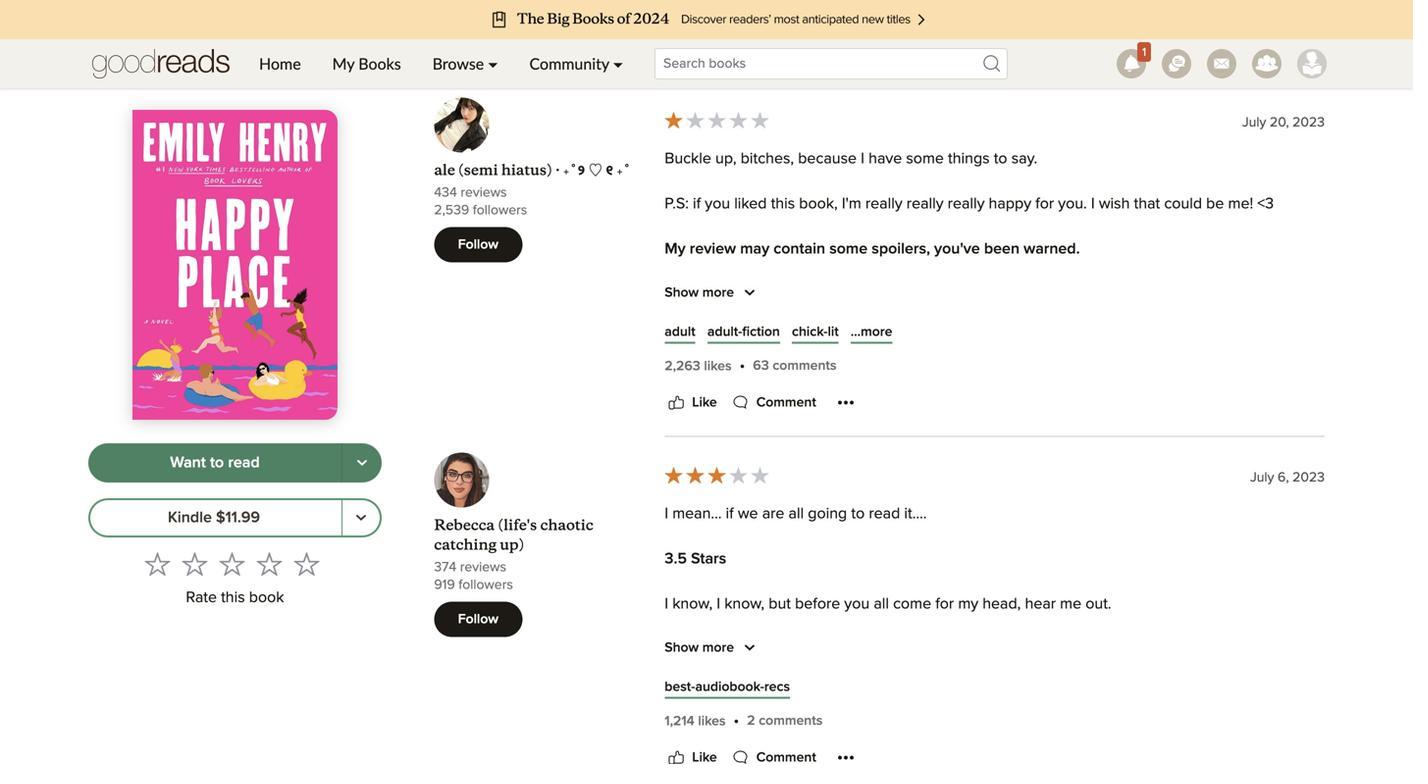 Task type: describe. For each thing, give the bounding box(es) containing it.
(that's
[[1203, 422, 1243, 438]]

chance for another
[[927, 287, 977, 302]]

a up i know, i know, but before you all come for my head, hear me out.
[[881, 580, 889, 596]]

i inside the jump from past to present was not for me. while i enjoy those kind of flashbacks, things were "interesting" in the present than in the past.
[[1028, 693, 1032, 709]]

in up the day),
[[933, 400, 945, 415]]

6,
[[1278, 471, 1290, 485]]

the down at at the right bottom of the page
[[834, 710, 856, 726]]

i down causing
[[960, 665, 964, 680]]

poet,
[[1190, 665, 1225, 680]]

so up let
[[793, 642, 809, 658]]

were inside the jump from past to present was not for me. while i enjoy those kind of flashbacks, things were "interesting" in the present than in the past.
[[665, 716, 699, 731]]

review by rebecca (life's chaotic catching up) element
[[434, 453, 1325, 765]]

have inside i have never been so conflicted by a book before. i simultaneously really loved and kind of hated this book. let me start out by saying i think emily henry is an absolute poet, she is nothing short of a master at her craft and this book is probably some of her best writing so far. the pacing of this book, the alternating timelines, the character development, the relationships were all beautifully and expertly written. so, you are probably scratching your head thinking, "beck, so what was the problem?" well........ i just could never buy in to what this whole bo
[[673, 642, 706, 658]]

1 horizontal spatial someone
[[850, 490, 914, 506]]

really up spoilers,
[[907, 196, 944, 212]]

2 know, from the left
[[725, 597, 765, 613]]

you.
[[1059, 196, 1087, 212]]

to inside want to read button
[[210, 456, 224, 471]]

p.s:
[[665, 196, 689, 212]]

i've inside first of all, i've never ever been in love in my almost 25 years of miserable existence, nor someone has been in love with me, so i don't actually know how it really feels, (that's a deep and traumatic conversation for another day), but to me it's kind of unreal that people can last years and not get bored. please, don't get me wrong, i'm not saying it's not a real thing , but i can't even start to imagine someone loving me for so long without getting bored of me.
[[739, 400, 762, 415]]

henry inside review by ale (semi hiatus) ‧ ₊˚୨ ♡ ୧ ₊˚ element
[[824, 287, 866, 302]]

1 vertical spatial by
[[890, 665, 907, 680]]

beautifully
[[723, 732, 794, 748]]

for inside basically, happy place is about a second chance romance, between harriet and wyn (i swear i've never heard the name wyndham until the day i started this book), who broke up five months ago and reunite for a trip with their best friends. they have to act like they're still together and pretend happiness and such just to not causing chaos.
[[778, 625, 796, 641]]

really left happy
[[948, 196, 985, 212]]

so down wrong,
[[1012, 490, 1028, 506]]

ale (semi hiatus) ‧ ₊˚୨ ♡ ୧ ₊˚ 434 reviews 2,539 followers
[[434, 161, 631, 217]]

not inside the jump from past to present was not for me. while i enjoy those kind of flashbacks, things were "interesting" in the present than in the past.
[[907, 693, 930, 709]]

my for almost
[[949, 400, 969, 415]]

catching
[[434, 536, 497, 555]]

1 horizontal spatial if
[[726, 507, 734, 522]]

rate 4 out of 5 image
[[257, 552, 282, 577]]

the down the flashbacks,
[[1200, 710, 1222, 726]]

comment button
[[729, 391, 817, 415]]

up
[[1221, 603, 1239, 619]]

the down master
[[807, 716, 829, 731]]

0 horizontal spatial years
[[665, 467, 702, 483]]

comments for rebecca (life's chaotic catching up)
[[759, 715, 823, 728]]

character
[[1033, 710, 1098, 726]]

a down let
[[777, 687, 786, 703]]

me right loving
[[964, 490, 985, 506]]

so right "me,"
[[912, 422, 928, 438]]

me up wrong,
[[1016, 445, 1037, 460]]

1 get from the left
[[763, 467, 785, 483]]

0 vertical spatial have
[[869, 151, 902, 167]]

my for head,
[[958, 597, 979, 613]]

comments for ale (semi hiatus) ‧ ₊˚୨ ♡ ୧ ₊˚
[[773, 359, 837, 373]]

0 vertical spatial all
[[789, 507, 804, 522]]

the down 2 comments button
[[801, 755, 823, 765]]

such
[[828, 648, 860, 664]]

kind inside first of all, i've never ever been in love in my almost 25 years of miserable existence, nor someone has been in love with me, so i don't actually know how it really feels, (that's a deep and traumatic conversation for another day), but to me it's kind of unreal that people can last years and not get bored. please, don't get me wrong, i'm not saying it's not a real thing , but i can't even start to imagine someone loving me for so long without getting bored of me.
[[1063, 445, 1093, 460]]

want
[[170, 456, 206, 471]]

to inside the jump from past to present was not for me. while i enjoy those kind of flashbacks, things were "interesting" in the present than in the past.
[[802, 693, 816, 709]]

just inside basically, happy place is about a second chance romance, between harriet and wyn (i swear i've never heard the name wyndham until the day i started this book), who broke up five months ago and reunite for a trip with their best friends. they have to act like they're still together and pretend happiness and such just to not causing chaos.
[[864, 648, 888, 664]]

1 horizontal spatial some
[[906, 151, 944, 167]]

me. inside the jump from past to present was not for me. while i enjoy those kind of flashbacks, things were "interesting" in the present than in the past.
[[956, 693, 981, 709]]

start inside i have never been so conflicted by a book before. i simultaneously really loved and kind of hated this book. let me start out by saying i think emily henry is an absolute poet, she is nothing short of a master at her craft and this book is probably some of her best writing so far. the pacing of this book, the alternating timelines, the character development, the relationships were all beautifully and expertly written. so, you are probably scratching your head thinking, "beck, so what was the problem?" well........ i just could never buy in to what this whole bo
[[830, 665, 860, 680]]

rate 5 out of 5 image
[[294, 552, 320, 577]]

0 horizontal spatial someone
[[665, 422, 729, 438]]

read inside want to read button
[[228, 456, 260, 471]]

1 horizontal spatial that
[[1134, 196, 1161, 212]]

name
[[806, 603, 844, 619]]

been down comment "button"
[[762, 422, 797, 438]]

(i
[[1249, 580, 1257, 596]]

imagine
[[791, 490, 846, 506]]

in up "me,"
[[883, 400, 896, 415]]

their
[[871, 625, 902, 641]]

is left an
[[1091, 665, 1102, 680]]

me,
[[883, 422, 908, 438]]

to up i mean... if we are all going to read it....
[[773, 490, 787, 506]]

434
[[434, 186, 457, 200]]

i up ago
[[665, 597, 669, 613]]

more for rebecca (life's chaotic catching up)
[[703, 642, 734, 655]]

this right liked
[[771, 196, 795, 212]]

3.5
[[665, 552, 687, 567]]

hiatus)
[[501, 161, 552, 180]]

read inside review by rebecca (life's chaotic catching up) element
[[869, 507, 901, 522]]

could inside review by ale (semi hiatus) ‧ ₊˚୨ ♡ ୧ ₊˚ element
[[1165, 196, 1203, 212]]

never left 'buy' on the bottom right of the page
[[1041, 755, 1080, 765]]

i have never been so conflicted by a book before. i simultaneously really loved and kind of hated this book. let me start out by saying i think emily henry is an absolute poet, she is nothing short of a master at her craft and this book is probably some of her best writing so far. the pacing of this book, the alternating timelines, the character development, the relationships were all beautifully and expertly written. so, you are probably scratching your head thinking, "beck, so what was the problem?" well........ i just could never buy in to what this whole bo
[[665, 642, 1325, 765]]

63
[[753, 359, 769, 373]]

pretty
[[1179, 309, 1219, 325]]

second
[[893, 580, 944, 596]]

they're
[[1141, 625, 1188, 641]]

timelines,
[[938, 710, 1003, 726]]

63 comments button
[[753, 355, 837, 378]]

show for rebecca (life's chaotic catching up)
[[665, 642, 699, 655]]

you inside review by ale (semi hiatus) ‧ ₊˚୨ ♡ ୧ ₊˚ element
[[705, 196, 730, 212]]

really up my review may contain some spoilers, you've been warned.
[[866, 196, 903, 212]]

like button
[[665, 391, 717, 415]]

best inside i have never been so conflicted by a book before. i simultaneously really loved and kind of hated this book. let me start out by saying i think emily henry is an absolute poet, she is nothing short of a master at her craft and this book is probably some of her best writing so far. the pacing of this book, the alternating timelines, the character development, the relationships were all beautifully and expertly written. so, you are probably scratching your head thinking, "beck, so what was the problem?" well........ i just could never buy in to what this whole bo
[[1182, 687, 1212, 703]]

written.
[[887, 732, 937, 748]]

but inside review by rebecca (life's chaotic catching up) element
[[769, 597, 791, 613]]

between
[[1070, 580, 1130, 596]]

rate this book element
[[88, 546, 382, 614]]

were inside i have never been so conflicted by a book before. i simultaneously really loved and kind of hated this book. let me start out by saying i think emily henry is an absolute poet, she is nothing short of a master at her craft and this book is probably some of her best writing so far. the pacing of this book, the alternating timelines, the character development, the relationships were all beautifully and expertly written. so, you are probably scratching your head thinking, "beck, so what was the problem?" well........ i just could never buy in to what this whole bo
[[665, 732, 699, 748]]

me inside i have never been so conflicted by a book before. i simultaneously really loved and kind of hated this book. let me start out by saying i think emily henry is an absolute poet, she is nothing short of a master at her craft and this book is probably some of her best writing so far. the pacing of this book, the alternating timelines, the character development, the relationships were all beautifully and expertly written. so, you are probably scratching your head thinking, "beck, so what was the problem?" well........ i just could never buy in to what this whole bo
[[804, 665, 826, 680]]

in down the 'past'
[[791, 716, 803, 731]]

this right rate
[[221, 591, 245, 606]]

hated
[[665, 665, 704, 680]]

chance for second
[[948, 580, 998, 596]]

to down their
[[892, 648, 906, 664]]

emily inside review by ale (semi hiatus) ‧ ₊˚୨ ♡ ୧ ₊˚ element
[[784, 287, 820, 302]]

with inside first of all, i've never ever been in love in my almost 25 years of miserable existence, nor someone has been in love with me, so i don't actually know how it really feels, (that's a deep and traumatic conversation for another day), but to me it's kind of unreal that people can last years and not get bored. please, don't get me wrong, i'm not saying it's not a real thing , but i can't even start to imagine someone loving me for so long without getting bored of me.
[[850, 422, 879, 438]]

for left you.
[[1036, 196, 1054, 212]]

1 vertical spatial don't
[[891, 467, 926, 483]]

a up can
[[1247, 422, 1256, 438]]

1,214
[[665, 715, 695, 729]]

is inside basically, happy place is about a second chance romance, between harriet and wyn (i swear i've never heard the name wyndham until the day i started this book), who broke up five months ago and reunite for a trip with their best friends. they have to act like they're still together and pretend happiness and such just to not causing chaos.
[[822, 580, 833, 596]]

last
[[1273, 445, 1296, 460]]

i down "can't"
[[665, 507, 669, 522]]

because inside the which i did not finish because it was bad in my opinion. so, i said "why not? maybe this one turns out to be pretty good!" and now that i finished it,
[[1252, 287, 1311, 302]]

for up please,
[[855, 445, 874, 460]]

this up timelines, on the bottom
[[949, 687, 973, 703]]

home
[[259, 54, 301, 73]]

the left past.
[[940, 716, 963, 731]]

to down the actually
[[998, 445, 1012, 460]]

did
[[1160, 287, 1182, 302]]

want to read
[[170, 456, 260, 471]]

finish
[[1212, 287, 1248, 302]]

$11.99
[[216, 511, 260, 526]]

the down while
[[1007, 710, 1029, 726]]

absolute
[[1127, 665, 1186, 680]]

i left 'fiction' at the top of the page
[[728, 332, 732, 348]]

show for ale (semi hiatus) ‧ ₊˚୨ ♡ ୧ ₊˚
[[665, 286, 699, 300]]

causing
[[936, 648, 990, 664]]

rate
[[186, 591, 217, 606]]

which i did not finish because it was bad in my opinion. so, i said "why not? maybe this one turns out to be pretty good!" and now that i finished it,
[[665, 287, 1323, 348]]

0 horizontal spatial are
[[762, 507, 785, 522]]

just inside i have never been so conflicted by a book before. i simultaneously really loved and kind of hated this book. let me start out by saying i think emily henry is an absolute poet, she is nothing short of a master at her craft and this book is probably some of her best writing so far. the pacing of this book, the alternating timelines, the character development, the relationships were all beautifully and expertly written. so, you are probably scratching your head thinking, "beck, so what was the problem?" well........ i just could never buy in to what this whole bo
[[971, 755, 995, 765]]

contain
[[774, 242, 826, 257]]

never inside first of all, i've never ever been in love in my almost 25 years of miserable existence, nor someone has been in love with me, so i don't actually know how it really feels, (that's a deep and traumatic conversation for another day), but to me it's kind of unreal that people can last years and not get bored. please, don't get me wrong, i'm not saying it's not a real thing , but i can't even start to imagine someone loving me for so long without getting bored of me.
[[766, 400, 805, 415]]

1 vertical spatial book
[[918, 642, 953, 658]]

please,
[[838, 467, 887, 483]]

come
[[893, 597, 932, 613]]

can't
[[665, 490, 697, 506]]

been right the ever
[[844, 400, 879, 415]]

i right well........
[[963, 755, 967, 765]]

0 horizontal spatial because
[[798, 151, 857, 167]]

real
[[1192, 467, 1218, 483]]

this up "best-audiobook-recs"
[[708, 665, 733, 680]]

say.
[[1012, 151, 1038, 167]]

i left 'decided'
[[665, 287, 669, 302]]

up)
[[500, 536, 524, 555]]

best-audiobook-recs link
[[665, 678, 790, 698]]

0 horizontal spatial some
[[830, 242, 868, 257]]

1 what from the left
[[733, 755, 766, 765]]

2 comments button
[[747, 710, 823, 733]]

1 horizontal spatial but
[[972, 445, 994, 460]]

wyndham
[[848, 603, 917, 619]]

and down trip
[[798, 648, 824, 664]]

1 horizontal spatial love
[[900, 400, 929, 415]]

rate 3 out of 5 image
[[219, 552, 245, 577]]

alternating
[[860, 710, 934, 726]]

past.
[[967, 716, 999, 731]]

months
[[1271, 603, 1322, 619]]

bored
[[1173, 490, 1214, 506]]

2 her from the left
[[1155, 687, 1178, 703]]

loving
[[918, 490, 959, 506]]

this down the 'past'
[[763, 710, 787, 726]]

2 what from the left
[[1147, 755, 1181, 765]]

not up getting
[[1154, 467, 1176, 483]]

really inside i have never been so conflicted by a book before. i simultaneously really loved and kind of hated this book. let me start out by saying i think emily henry is an absolute poet, she is nothing short of a master at her craft and this book is probably some of her best writing so far. the pacing of this book, the alternating timelines, the character development, the relationships were all beautifully and expertly written. so, you are probably scratching your head thinking, "beck, so what was the problem?" well........ i just could never buy in to what this whole bo
[[1124, 642, 1161, 658]]

recs
[[765, 681, 790, 695]]

to inside the which i did not finish because it was bad in my opinion. so, i said "why not? maybe this one turns out to be pretty good!" and now that i finished it,
[[1139, 309, 1153, 325]]

and down the still
[[1207, 642, 1233, 658]]

with inside basically, happy place is about a second chance romance, between harriet and wyn (i swear i've never heard the name wyndham until the day i started this book), who broke up five months ago and reunite for a trip with their best friends. they have to act like they're still together and pretend happiness and such just to not causing chaos.
[[839, 625, 867, 641]]

profile image for bob builder. image
[[1298, 49, 1327, 79]]

follow for (semi
[[458, 238, 499, 252]]

is left enjoy at right bottom
[[1016, 687, 1027, 703]]

i inside basically, happy place is about a second chance romance, between harriet and wyn (i swear i've never heard the name wyndham until the day i started this book), who broke up five months ago and reunite for a trip with their best friends. they have to act like they're still together and pretend happiness and such just to not causing chaos.
[[1010, 603, 1013, 619]]

i decided to give emily henry another chance after
[[665, 287, 1016, 302]]

place
[[781, 580, 818, 596]]

0 vertical spatial another
[[870, 287, 923, 302]]

1 horizontal spatial you
[[845, 597, 870, 613]]

i right 6,
[[1295, 467, 1298, 483]]

for down wrong,
[[989, 490, 1008, 506]]

for inside the jump from past to present was not for me. while i enjoy those kind of flashbacks, things were "interesting" in the present than in the past.
[[934, 693, 952, 709]]

i left did
[[1152, 287, 1156, 302]]

community ▾ link
[[514, 39, 639, 88]]

a down come
[[905, 642, 914, 658]]

friends.
[[940, 625, 991, 641]]

374
[[434, 561, 457, 575]]

some inside i have never been so conflicted by a book before. i simultaneously really loved and kind of hated this book. let me start out by saying i think emily henry is an absolute poet, she is nothing short of a master at her craft and this book is probably some of her best writing so far. the pacing of this book, the alternating timelines, the character development, the relationships were all beautifully and expertly written. so, you are probably scratching your head thinking, "beck, so what was the problem?" well........ i just could never buy in to what this whole bo
[[1096, 687, 1134, 703]]

the inside i have never been so conflicted by a book before. i simultaneously really loved and kind of hated this book. let me start out by saying i think emily henry is an absolute poet, she is nothing short of a master at her craft and this book is probably some of her best writing so far. the pacing of this book, the alternating timelines, the character development, the relationships were all beautifully and expertly written. so, you are probably scratching your head thinking, "beck, so what was the problem?" well........ i just could never buy in to what this whole bo
[[665, 710, 691, 726]]

kindle $11.99
[[168, 511, 260, 526]]

me left out.
[[1060, 597, 1082, 613]]

not up long
[[1057, 467, 1079, 483]]

1 her from the left
[[858, 687, 880, 703]]

it....
[[905, 507, 927, 522]]

followers inside ale (semi hiatus) ‧ ₊˚୨ ♡ ୧ ₊˚ 434 reviews 2,539 followers
[[473, 204, 527, 217]]

rating 3 out of 5 image
[[663, 465, 771, 486]]

from
[[733, 693, 765, 709]]

july for rebecca (life's chaotic catching up)
[[1251, 471, 1275, 485]]

1 horizontal spatial it's
[[1131, 467, 1150, 483]]

2023 for ale (semi hiatus) ‧ ₊˚୨ ♡ ୧ ₊˚
[[1293, 116, 1325, 130]]

harriet
[[1134, 580, 1181, 596]]

rate 1 out of 5 image
[[145, 552, 170, 577]]

the up friends.
[[954, 603, 976, 619]]

in up conversation
[[801, 422, 813, 438]]

0 vertical spatial by
[[885, 642, 901, 658]]

so left far. on the right of page
[[1266, 687, 1282, 703]]

never down "reunite"
[[710, 642, 749, 658]]

rating 1 out of 5 image
[[663, 110, 771, 131]]

actually
[[978, 422, 1031, 438]]

show more button for ale (semi hiatus) ‧ ₊˚୨ ♡ ୧ ₊˚
[[665, 281, 762, 305]]

a left trip
[[800, 625, 809, 641]]

i down ago
[[665, 642, 669, 658]]

1 horizontal spatial don't
[[940, 422, 974, 438]]

all inside i have never been so conflicted by a book before. i simultaneously really loved and kind of hated this book. let me start out by saying i think emily henry is an absolute poet, she is nothing short of a master at her craft and this book is probably some of her best writing so far. the pacing of this book, the alternating timelines, the character development, the relationships were all beautifully and expertly written. so, you are probably scratching your head thinking, "beck, so what was the problem?" well........ i just could never buy in to what this whole bo
[[703, 732, 719, 748]]

past
[[769, 693, 798, 709]]

0 horizontal spatial i'm
[[842, 196, 862, 212]]

whole
[[1213, 755, 1254, 765]]

act
[[1088, 625, 1109, 641]]

development,
[[1102, 710, 1196, 726]]

is right she
[[1258, 665, 1269, 680]]

even
[[701, 490, 735, 506]]

have inside basically, happy place is about a second chance romance, between harriet and wyn (i swear i've never heard the name wyndham until the day i started this book), who broke up five months ago and reunite for a trip with their best friends. they have to act like they're still together and pretend happiness and such just to not causing chaos.
[[1033, 625, 1067, 641]]

you inside i have never been so conflicted by a book before. i simultaneously really loved and kind of hated this book. let me start out by saying i think emily henry is an absolute poet, she is nothing short of a master at her craft and this book is probably some of her best writing so far. the pacing of this book, the alternating timelines, the character development, the relationships were all beautifully and expertly written. so, you are probably scratching your head thinking, "beck, so what was the problem?" well........ i just could never buy in to what this whole bo
[[967, 732, 992, 748]]

likes for ale (semi hiatus) ‧ ₊˚୨ ♡ ୧ ₊˚
[[704, 360, 732, 374]]

the down place
[[780, 603, 802, 619]]

enjoy
[[1036, 693, 1073, 709]]

good!"
[[1223, 309, 1268, 325]]

best inside basically, happy place is about a second chance romance, between harriet and wyn (i swear i've never heard the name wyndham until the day i started this book), who broke up five months ago and reunite for a trip with their best friends. they have to act like they're still together and pretend happiness and such just to not causing chaos.
[[906, 625, 936, 641]]

kind inside the jump from past to present was not for me. while i enjoy those kind of flashbacks, things were "interesting" in the present than in the past.
[[1120, 693, 1149, 709]]

review
[[690, 242, 736, 257]]

rate this book
[[186, 591, 284, 606]]

▾ for community ▾
[[613, 54, 623, 73]]

to left "give"
[[733, 287, 746, 302]]

me!
[[1229, 196, 1254, 212]]

been right you've
[[984, 242, 1020, 257]]

in up written. on the bottom of page
[[924, 716, 936, 731]]

fiction
[[743, 326, 780, 339]]

book, inside i have never been so conflicted by a book before. i simultaneously really loved and kind of hated this book. let me start out by saying i think emily henry is an absolute poet, she is nothing short of a master at her craft and this book is probably some of her best writing so far. the pacing of this book, the alternating timelines, the character development, the relationships were all beautifully and expertly written. so, you are probably scratching your head thinking, "beck, so what was the problem?" well........ i just could never buy in to what this whole bo
[[791, 710, 830, 726]]

may
[[740, 242, 770, 257]]

a left the real
[[1180, 467, 1188, 483]]

2023 for rebecca (life's chaotic catching up)
[[1293, 471, 1325, 485]]

1 vertical spatial love
[[817, 422, 846, 438]]

simultaneously
[[1017, 642, 1120, 658]]

traumatic
[[695, 445, 759, 460]]

2
[[747, 715, 756, 728]]

follow button for (semi
[[434, 227, 523, 263]]

until
[[921, 603, 950, 619]]

i up my review may contain some spoilers, you've been warned.
[[861, 151, 865, 167]]

show more for rebecca (life's chaotic catching up)
[[665, 642, 734, 655]]

july 6, 2023 link
[[1251, 471, 1325, 485]]

book.
[[737, 665, 775, 680]]

show more for ale (semi hiatus) ‧ ₊˚୨ ♡ ୧ ₊˚
[[665, 286, 734, 300]]

without
[[1066, 490, 1117, 506]]

was inside the jump from past to present was not for me. while i enjoy those kind of flashbacks, things were "interesting" in the present than in the past.
[[876, 693, 903, 709]]

really inside first of all, i've never ever been in love in my almost 25 years of miserable existence, nor someone has been in love with me, so i don't actually know how it really feels, (that's a deep and traumatic conversation for another day), but to me it's kind of unreal that people can last years and not get bored. please, don't get me wrong, i'm not saying it's not a real thing , but i can't even start to imagine someone loving me for so long without getting bored of me.
[[1121, 422, 1159, 438]]

first
[[665, 400, 694, 415]]

to inside i have never been so conflicted by a book before. i simultaneously really loved and kind of hated this book. let me start out by saying i think emily henry is an absolute poet, she is nothing short of a master at her craft and this book is probably some of her best writing so far. the pacing of this book, the alternating timelines, the character development, the relationships were all beautifully and expertly written. so, you are probably scratching your head thinking, "beck, so what was the problem?" well........ i just could never buy in to what this whole bo
[[1130, 755, 1143, 765]]

best-
[[665, 681, 696, 695]]

and right craft
[[919, 687, 945, 703]]

before
[[795, 597, 841, 613]]

2 vertical spatial book
[[977, 687, 1012, 703]]

to right "going"
[[852, 507, 865, 522]]

0 vertical spatial present
[[820, 693, 872, 709]]



Task type: vqa. For each thing, say whether or not it's contained in the screenshot.
edit
no



Task type: locate. For each thing, give the bounding box(es) containing it.
in down scratching
[[1114, 755, 1126, 765]]

2 horizontal spatial have
[[1033, 625, 1067, 641]]

if inside review by ale (semi hiatus) ‧ ₊˚୨ ♡ ୧ ₊˚ element
[[693, 196, 701, 212]]

out inside i have never been so conflicted by a book before. i simultaneously really loved and kind of hated this book. let me start out by saying i think emily henry is an absolute poet, she is nothing short of a master at her craft and this book is probably some of her best writing so far. the pacing of this book, the alternating timelines, the character development, the relationships were all beautifully and expertly written. so, you are probably scratching your head thinking, "beck, so what was the problem?" well........ i just could never buy in to what this whole bo
[[864, 665, 886, 680]]

this inside basically, happy place is about a second chance romance, between harriet and wyn (i swear i've never heard the name wyndham until the day i started this book), who broke up five months ago and reunite for a trip with their best friends. they have to act like they're still together and pretend happiness and such just to not causing chaos.
[[1069, 603, 1093, 619]]

of inside the jump from past to present was not for me. while i enjoy those kind of flashbacks, things were "interesting" in the present than in the past.
[[1153, 693, 1167, 709]]

and up broke
[[1185, 580, 1211, 596]]

1 vertical spatial be
[[1157, 309, 1175, 325]]

not left causing
[[910, 648, 932, 664]]

1 vertical spatial probably
[[1023, 732, 1083, 748]]

show inside review by rebecca (life's chaotic catching up) element
[[665, 642, 699, 655]]

with
[[850, 422, 879, 438], [839, 625, 867, 641]]

comments inside button
[[759, 715, 823, 728]]

problem?"
[[827, 755, 897, 765]]

be down did
[[1157, 309, 1175, 325]]

0 vertical spatial read
[[228, 456, 260, 471]]

ago
[[665, 625, 691, 641]]

0 horizontal spatial me.
[[956, 693, 981, 709]]

1 horizontal spatial years
[[1046, 400, 1083, 415]]

0 horizontal spatial my
[[332, 54, 355, 73]]

to up simultaneously
[[1071, 625, 1084, 641]]

1 were from the top
[[665, 716, 699, 731]]

comments inside button
[[773, 359, 837, 373]]

0 vertical spatial that
[[1134, 196, 1161, 212]]

1 horizontal spatial henry
[[1046, 665, 1087, 680]]

saying inside i have never been so conflicted by a book before. i simultaneously really loved and kind of hated this book. let me start out by saying i think emily henry is an absolute poet, she is nothing short of a master at her craft and this book is probably some of her best writing so far. the pacing of this book, the alternating timelines, the character development, the relationships were all beautifully and expertly written. so, you are probably scratching your head thinking, "beck, so what was the problem?" well........ i just could never buy in to what this whole bo
[[911, 665, 956, 680]]

think
[[968, 665, 1001, 680]]

follow down 2,539
[[458, 238, 499, 252]]

1 horizontal spatial all
[[789, 507, 804, 522]]

my inside first of all, i've never ever been in love in my almost 25 years of miserable existence, nor someone has been in love with me, so i don't actually know how it really feels, (that's a deep and traumatic conversation for another day), but to me it's kind of unreal that people can last years and not get bored. please, don't get me wrong, i'm not saying it's not a real thing , but i can't even start to imagine someone loving me for so long without getting bored of me.
[[949, 400, 969, 415]]

1 horizontal spatial it
[[1315, 287, 1323, 302]]

likes inside review by ale (semi hiatus) ‧ ₊˚୨ ♡ ୧ ₊˚ element
[[704, 360, 732, 374]]

it's down unreal
[[1131, 467, 1150, 483]]

follow inside review by ale (semi hiatus) ‧ ₊˚୨ ♡ ୧ ₊˚ element
[[458, 238, 499, 252]]

it inside the which i did not finish because it was bad in my opinion. so, i said "why not? maybe this one turns out to be pretty good!" and now that i finished it,
[[1315, 287, 1323, 302]]

it right how
[[1109, 422, 1117, 438]]

1 show from the top
[[665, 286, 699, 300]]

adult link
[[665, 323, 696, 342]]

and up the pretend
[[695, 625, 721, 641]]

things inside the jump from past to present was not for me. while i enjoy those kind of flashbacks, things were "interesting" in the present than in the past.
[[1251, 693, 1293, 709]]

advertisement element
[[522, 0, 1237, 42]]

out inside the which i did not finish because it was bad in my opinion. so, i said "why not? maybe this one turns out to be pretty good!" and now that i finished it,
[[1113, 309, 1135, 325]]

years up "can't"
[[665, 467, 702, 483]]

1 vertical spatial that
[[698, 332, 724, 348]]

0 horizontal spatial all
[[703, 732, 719, 748]]

i down they
[[1010, 642, 1013, 658]]

don't up loving
[[891, 467, 926, 483]]

emily down chaos.
[[1005, 665, 1042, 680]]

3.5 stars
[[665, 552, 727, 567]]

in inside the which i did not finish because it was bad in my opinion. so, i said "why not? maybe this one turns out to be pretty good!" and now that i finished it,
[[726, 309, 739, 325]]

by up craft
[[890, 665, 907, 680]]

start inside first of all, i've never ever been in love in my almost 25 years of miserable existence, nor someone has been in love with me, so i don't actually know how it really feels, (that's a deep and traumatic conversation for another day), but to me it's kind of unreal that people can last years and not get bored. please, don't get me wrong, i'm not saying it's not a real thing , but i can't even start to imagine someone loving me for so long without getting bored of me.
[[739, 490, 769, 506]]

get up loving
[[930, 467, 952, 483]]

0 horizontal spatial read
[[228, 456, 260, 471]]

more inside review by ale (semi hiatus) ‧ ₊˚୨ ♡ ୧ ₊˚ element
[[703, 286, 734, 300]]

2 show from the top
[[665, 642, 699, 655]]

1 horizontal spatial my
[[665, 242, 686, 257]]

it,
[[794, 332, 806, 348]]

i down the 'basically,'
[[717, 597, 721, 613]]

0 vertical spatial 2023
[[1293, 116, 1325, 130]]

saying up without
[[1083, 467, 1127, 483]]

far.
[[1286, 687, 1306, 703]]

1 follow from the top
[[458, 238, 499, 252]]

follow for (life's
[[458, 613, 499, 627]]

bad
[[696, 309, 722, 325]]

followers inside rebecca (life's chaotic catching up) 374 reviews 919 followers
[[459, 579, 513, 593]]

rebecca (life's chaotic catching up) 374 reviews 919 followers
[[434, 516, 594, 593]]

chance inside basically, happy place is about a second chance romance, between harriet and wyn (i swear i've never heard the name wyndham until the day i started this book), who broke up five months ago and reunite for a trip with their best friends. they have to act like they're still together and pretend happiness and such just to not causing chaos.
[[948, 580, 998, 596]]

this inside the which i did not finish because it was bad in my opinion. so, i said "why not? maybe this one turns out to be pretty good!" and now that i finished it,
[[1016, 309, 1040, 325]]

swear
[[1261, 580, 1302, 596]]

review by ale (semi hiatus) ‧ ₊˚୨ ♡ ୧ ₊˚ element
[[434, 98, 1325, 765]]

things up relationships
[[1251, 693, 1293, 709]]

trip
[[813, 625, 835, 641]]

was up alternating
[[876, 693, 903, 709]]

2 show more button from the top
[[665, 637, 762, 660]]

while
[[985, 693, 1024, 709]]

been inside i have never been so conflicted by a book before. i simultaneously really loved and kind of hated this book. let me start out by saying i think emily henry is an absolute poet, she is nothing short of a master at her craft and this book is probably some of her best writing so far. the pacing of this book, the alternating timelines, the character development, the relationships were all beautifully and expertly written. so, you are probably scratching your head thinking, "beck, so what was the problem?" well........ i just could never buy in to what this whole bo
[[753, 642, 789, 658]]

been
[[984, 242, 1020, 257], [844, 400, 879, 415], [762, 422, 797, 438], [753, 642, 789, 658]]

2 horizontal spatial kind
[[1237, 642, 1266, 658]]

not inside basically, happy place is about a second chance romance, between harriet and wyn (i swear i've never heard the name wyndham until the day i started this book), who broke up five months ago and reunite for a trip with their best friends. they have to act like they're still together and pretend happiness and such just to not causing chaos.
[[910, 648, 932, 664]]

1 vertical spatial were
[[665, 732, 699, 748]]

2 horizontal spatial but
[[1268, 467, 1291, 483]]

▾ right the community
[[613, 54, 623, 73]]

1 vertical spatial all
[[874, 597, 889, 613]]

0 vertical spatial be
[[1207, 196, 1225, 212]]

1 follow button from the top
[[434, 227, 523, 263]]

not inside the which i did not finish because it was bad in my opinion. so, i said "why not? maybe this one turns out to be pretty good!" and now that i finished it,
[[1186, 287, 1208, 302]]

show down ago
[[665, 642, 699, 655]]

about
[[837, 580, 877, 596]]

writing
[[1216, 687, 1262, 703]]

0 horizontal spatial could
[[999, 755, 1037, 765]]

1 vertical spatial just
[[971, 755, 995, 765]]

0 vertical spatial reviews
[[461, 186, 507, 200]]

chick-lit link
[[792, 323, 839, 342]]

i'm
[[842, 196, 862, 212], [1033, 467, 1053, 483]]

show inside review by ale (semi hiatus) ‧ ₊˚୨ ♡ ୧ ₊˚ element
[[665, 286, 699, 300]]

1 more from the top
[[703, 286, 734, 300]]

just down past.
[[971, 755, 995, 765]]

show more button up bad
[[665, 281, 762, 305]]

this up act
[[1069, 603, 1093, 619]]

1 vertical spatial present
[[833, 716, 886, 731]]

pacing
[[695, 710, 742, 726]]

1 the from the top
[[665, 693, 691, 709]]

years up know
[[1046, 400, 1083, 415]]

my left almost
[[949, 400, 969, 415]]

1 horizontal spatial know,
[[725, 597, 765, 613]]

1 horizontal spatial book
[[918, 642, 953, 658]]

0 vertical spatial follow button
[[434, 227, 523, 263]]

1 horizontal spatial read
[[869, 507, 901, 522]]

me down the day),
[[956, 467, 978, 483]]

1 horizontal spatial ▾
[[613, 54, 623, 73]]

to down which
[[1139, 309, 1153, 325]]

ale
[[434, 161, 455, 180]]

not down traumatic
[[736, 467, 759, 483]]

None search field
[[639, 48, 1024, 80]]

0 vertical spatial but
[[972, 445, 994, 460]]

1 horizontal spatial things
[[1251, 693, 1293, 709]]

1 vertical spatial someone
[[850, 490, 914, 506]]

for down second
[[936, 597, 954, 613]]

that down feels,
[[1161, 445, 1188, 460]]

and down months
[[1281, 625, 1307, 641]]

short
[[721, 687, 756, 703]]

2 horizontal spatial you
[[967, 732, 992, 748]]

2023 inside review by ale (semi hiatus) ‧ ₊˚୨ ♡ ୧ ₊˚ element
[[1293, 116, 1325, 130]]

1 vertical spatial out
[[864, 665, 886, 680]]

best down until
[[906, 625, 936, 641]]

0 vertical spatial emily
[[784, 287, 820, 302]]

don't
[[940, 422, 974, 438], [891, 467, 926, 483]]

2 were from the top
[[665, 732, 699, 748]]

in inside i have never been so conflicted by a book before. i simultaneously really loved and kind of hated this book. let me start out by saying i think emily henry is an absolute poet, she is nothing short of a master at her craft and this book is probably some of her best writing so far. the pacing of this book, the alternating timelines, the character development, the relationships were all beautifully and expertly written. so, you are probably scratching your head thinking, "beck, so what was the problem?" well........ i just could never buy in to what this whole bo
[[1114, 755, 1126, 765]]

because up good!"
[[1252, 287, 1311, 302]]

read
[[228, 456, 260, 471], [869, 507, 901, 522]]

still
[[1192, 625, 1214, 641]]

head,
[[983, 597, 1021, 613]]

0 vertical spatial with
[[850, 422, 879, 438]]

63 comments
[[753, 359, 837, 373]]

kind down how
[[1063, 445, 1093, 460]]

together
[[1218, 625, 1277, 641]]

1 vertical spatial emily
[[1005, 665, 1042, 680]]

book down rate 4 out of 5 image on the left bottom of the page
[[249, 591, 284, 606]]

hear
[[1025, 597, 1056, 613]]

know, down happy
[[725, 597, 765, 613]]

if left we
[[726, 507, 734, 522]]

browse ▾
[[433, 54, 498, 73]]

2 more from the top
[[703, 642, 734, 655]]

0 vertical spatial could
[[1165, 196, 1203, 212]]

could inside i have never been so conflicted by a book before. i simultaneously really loved and kind of hated this book. let me start out by saying i think emily henry is an absolute poet, she is nothing short of a master at her craft and this book is probably some of her best writing so far. the pacing of this book, the alternating timelines, the character development, the relationships were all beautifully and expertly written. so, you are probably scratching your head thinking, "beck, so what was the problem?" well........ i just could never buy in to what this whole bo
[[999, 755, 1037, 765]]

1 vertical spatial have
[[1033, 625, 1067, 641]]

0 horizontal spatial if
[[693, 196, 701, 212]]

adult-fiction link
[[708, 323, 780, 342]]

turns
[[1074, 309, 1109, 325]]

me. down 'thing'
[[1236, 490, 1261, 506]]

book, inside review by ale (semi hiatus) ‧ ₊˚୨ ♡ ୧ ₊˚ element
[[799, 196, 838, 212]]

lit
[[828, 326, 839, 339]]

decided
[[673, 287, 729, 302]]

which
[[1108, 287, 1148, 302]]

home image
[[92, 39, 230, 88]]

2 vertical spatial you
[[967, 732, 992, 748]]

july for ale (semi hiatus) ‧ ₊˚୨ ♡ ୧ ₊˚
[[1243, 116, 1267, 130]]

0 vertical spatial things
[[948, 151, 990, 167]]

2 2023 from the top
[[1293, 471, 1325, 485]]

1 show more from the top
[[665, 286, 734, 300]]

1 horizontal spatial what
[[1147, 755, 1181, 765]]

▾ inside browse ▾ link
[[488, 54, 498, 73]]

(semi
[[459, 161, 498, 180]]

0 vertical spatial probably
[[1031, 687, 1092, 703]]

to left "say."
[[994, 151, 1008, 167]]

for up happiness
[[778, 625, 796, 641]]

really
[[866, 196, 903, 212], [907, 196, 944, 212], [948, 196, 985, 212], [1121, 422, 1159, 438], [1124, 642, 1161, 658]]

for inside review by rebecca (life's chaotic catching up) element
[[936, 597, 954, 613]]

0 horizontal spatial her
[[858, 687, 880, 703]]

1,214 likes button
[[665, 712, 726, 732]]

1 vertical spatial read
[[869, 507, 901, 522]]

show more down ago
[[665, 642, 734, 655]]

25
[[1023, 400, 1041, 415]]

be inside the which i did not finish because it was bad in my opinion. so, i said "why not? maybe this one turns out to be pretty good!" and now that i finished it,
[[1157, 309, 1175, 325]]

jump
[[695, 693, 729, 709]]

▾ for browse ▾
[[488, 54, 498, 73]]

the inside the jump from past to present was not for me. while i enjoy those kind of flashbacks, things were "interesting" in the present than in the past.
[[665, 693, 691, 709]]

0 horizontal spatial best
[[906, 625, 936, 641]]

flashbacks,
[[1171, 693, 1247, 709]]

feels,
[[1163, 422, 1199, 438]]

0 vertical spatial show more button
[[665, 281, 762, 305]]

0 vertical spatial so,
[[826, 309, 848, 325]]

1 horizontal spatial i'm
[[1033, 467, 1053, 483]]

so right "beck,
[[712, 755, 729, 765]]

ale (semi hiatus) ‧ ₊˚୨ ♡ ୧ ₊˚ link
[[434, 161, 631, 180]]

i'm inside first of all, i've never ever been in love in my almost 25 years of miserable existence, nor someone has been in love with me, so i don't actually know how it really feels, (that's a deep and traumatic conversation for another day), but to me it's kind of unreal that people can last years and not get bored. please, don't get me wrong, i'm not saying it's not a real thing , but i can't even start to imagine someone loving me for so long without getting bored of me.
[[1033, 467, 1053, 483]]

and up even
[[706, 467, 732, 483]]

that inside the which i did not finish because it was bad in my opinion. so, i said "why not? maybe this one turns out to be pretty good!" and now that i finished it,
[[698, 332, 724, 348]]

but right ,
[[1268, 467, 1291, 483]]

were down nothing
[[665, 716, 699, 731]]

what down your
[[1147, 755, 1181, 765]]

1 vertical spatial another
[[878, 445, 931, 460]]

show more button for rebecca (life's chaotic catching up)
[[665, 637, 762, 660]]

could down past.
[[999, 755, 1037, 765]]

follow inside review by rebecca (life's chaotic catching up) element
[[458, 613, 499, 627]]

get left bored.
[[763, 467, 785, 483]]

0 vertical spatial show more
[[665, 286, 734, 300]]

0 horizontal spatial book
[[249, 591, 284, 606]]

july inside review by rebecca (life's chaotic catching up) element
[[1251, 471, 1275, 485]]

1 horizontal spatial just
[[971, 755, 995, 765]]

0 horizontal spatial saying
[[911, 665, 956, 680]]

▾ inside community ▾ link
[[613, 54, 623, 73]]

ever
[[809, 400, 840, 415]]

was inside the which i did not finish because it was bad in my opinion. so, i said "why not? maybe this one turns out to be pretty good!" and now that i finished it,
[[665, 309, 692, 325]]

deep
[[1260, 422, 1295, 438]]

profile image for ale (semi hiatus) ‧ ₊˚୨ ♡ ୧ ₊˚. image
[[434, 98, 489, 153]]

so, inside i have never been so conflicted by a book before. i simultaneously really loved and kind of hated this book. let me start out by saying i think emily henry is an absolute poet, she is nothing short of a master at her craft and this book is probably some of her best writing so far. the pacing of this book, the alternating timelines, the character development, the relationships were all beautifully and expertly written. so, you are probably scratching your head thinking, "beck, so what was the problem?" well........ i just could never buy in to what this whole bo
[[941, 732, 963, 748]]

i've up has
[[739, 400, 762, 415]]

what
[[733, 755, 766, 765], [1147, 755, 1181, 765]]

emily inside i have never been so conflicted by a book before. i simultaneously really loved and kind of hated this book. let me start out by saying i think emily henry is an absolute poet, she is nothing short of a master at her craft and this book is probably some of her best writing so far. the pacing of this book, the alternating timelines, the character development, the relationships were all beautifully and expertly written. so, you are probably scratching your head thinking, "beck, so what was the problem?" well........ i just could never buy in to what this whole bo
[[1005, 665, 1042, 680]]

her
[[858, 687, 880, 703], [1155, 687, 1178, 703]]

1 horizontal spatial because
[[1252, 287, 1311, 302]]

1 show more button from the top
[[665, 281, 762, 305]]

saying inside first of all, i've never ever been in love in my almost 25 years of miserable existence, nor someone has been in love with me, so i don't actually know how it really feels, (that's a deep and traumatic conversation for another day), but to me it's kind of unreal that people can last years and not get bored. please, don't get me wrong, i'm not saying it's not a real thing , but i can't even start to imagine someone loving me for so long without getting bored of me.
[[1083, 467, 1127, 483]]

but down the actually
[[972, 445, 994, 460]]

0 vertical spatial comments
[[773, 359, 837, 373]]

going
[[808, 507, 847, 522]]

were
[[665, 716, 699, 731], [665, 732, 699, 748]]

0 vertical spatial i've
[[739, 400, 762, 415]]

my for opinion.
[[743, 309, 763, 325]]

0 horizontal spatial get
[[763, 467, 785, 483]]

2 show more from the top
[[665, 642, 734, 655]]

for up timelines, on the bottom
[[934, 693, 952, 709]]

2 follow button from the top
[[434, 602, 523, 638]]

basically,
[[665, 580, 727, 596]]

0 horizontal spatial know,
[[673, 597, 713, 613]]

likes inside review by rebecca (life's chaotic catching up) element
[[698, 715, 726, 729]]

0 vertical spatial it's
[[1041, 445, 1059, 460]]

1 vertical spatial follow
[[458, 613, 499, 627]]

are inside i have never been so conflicted by a book before. i simultaneously really loved and kind of hated this book. let me start out by saying i think emily henry is an absolute poet, she is nothing short of a master at her craft and this book is probably some of her best writing so far. the pacing of this book, the alternating timelines, the character development, the relationships were all beautifully and expertly written. so, you are probably scratching your head thinking, "beck, so what was the problem?" well........ i just could never buy in to what this whole bo
[[996, 732, 1019, 748]]

rating 0 out of 5 group
[[139, 546, 325, 583]]

profile image for rebecca (life's chaotic catching up). image
[[434, 453, 489, 508]]

never inside basically, happy place is about a second chance romance, between harriet and wyn (i swear i've never heard the name wyndham until the day i started this book), who broke up five months ago and reunite for a trip with their best friends. they have to act like they're still together and pretend happiness and such just to not causing chaos.
[[692, 603, 732, 619]]

my for my review may contain some spoilers, you've been warned.
[[665, 242, 686, 257]]

thinking,
[[1236, 732, 1294, 748]]

more for ale (semi hiatus) ‧ ₊˚୨ ♡ ୧ ₊˚
[[703, 286, 734, 300]]

book down friends.
[[918, 642, 953, 658]]

i left enjoy at right bottom
[[1028, 693, 1032, 709]]

₊˚୨
[[563, 161, 586, 180]]

i've inside basically, happy place is about a second chance romance, between harriet and wyn (i swear i've never heard the name wyndham until the day i started this book), who broke up five months ago and reunite for a trip with their best friends. they have to act like they're still together and pretend happiness and such just to not causing chaos.
[[665, 603, 688, 619]]

0 vertical spatial don't
[[940, 422, 974, 438]]

1 horizontal spatial was
[[770, 755, 797, 765]]

my for my books
[[332, 54, 355, 73]]

1 ▾ from the left
[[488, 54, 498, 73]]

and inside the which i did not finish because it was bad in my opinion. so, i said "why not? maybe this one turns out to be pretty good!" and now that i finished it,
[[1272, 309, 1298, 325]]

know,
[[673, 597, 713, 613], [725, 597, 765, 613]]

was inside i have never been so conflicted by a book before. i simultaneously really loved and kind of hated this book. let me start out by saying i think emily henry is an absolute poet, she is nothing short of a master at her craft and this book is probably some of her best writing so far. the pacing of this book, the alternating timelines, the character development, the relationships were all beautifully and expertly written. so, you are probably scratching your head thinking, "beck, so what was the problem?" well........ i just could never buy in to what this whole bo
[[770, 755, 797, 765]]

1 vertical spatial chance
[[948, 580, 998, 596]]

what down the beautifully
[[733, 755, 766, 765]]

let
[[779, 665, 800, 680]]

Search by book title or ISBN text field
[[655, 48, 1008, 80]]

i've up ago
[[665, 603, 688, 619]]

love
[[900, 400, 929, 415], [817, 422, 846, 438]]

me. inside first of all, i've never ever been in love in my almost 25 years of miserable existence, nor someone has been in love with me, so i don't actually know how it really feels, (that's a deep and traumatic conversation for another day), but to me it's kind of unreal that people can last years and not get bored. please, don't get me wrong, i'm not saying it's not a real thing , but i can't even start to imagine someone loving me for so long without getting bored of me.
[[1236, 490, 1261, 506]]

0 vertical spatial book
[[249, 591, 284, 606]]

0 vertical spatial follow
[[458, 238, 499, 252]]

followers down (semi
[[473, 204, 527, 217]]

show more inside review by rebecca (life's chaotic catching up) element
[[665, 642, 734, 655]]

to down scratching
[[1130, 755, 1143, 765]]

and down first
[[665, 445, 691, 460]]

0 horizontal spatial out
[[864, 665, 886, 680]]

my inside review by ale (semi hiatus) ‧ ₊˚୨ ♡ ୧ ₊˚ element
[[665, 242, 686, 257]]

have
[[869, 151, 902, 167], [1033, 625, 1067, 641], [673, 642, 706, 658]]

i left said
[[852, 309, 856, 325]]

chick-lit
[[792, 326, 839, 339]]

0 vertical spatial book,
[[799, 196, 838, 212]]

you down past.
[[967, 732, 992, 748]]

more down "reunite"
[[703, 642, 734, 655]]

that down bad
[[698, 332, 724, 348]]

follow button for (life's
[[434, 602, 523, 638]]

0 vertical spatial me.
[[1236, 490, 1261, 506]]

things up p.s: if you liked this book, i'm really really really happy for you. i wish that could be me! <3 on the top of page
[[948, 151, 990, 167]]

0 horizontal spatial so,
[[826, 309, 848, 325]]

p.s: if you liked this book, i'm really really really happy for you. i wish that could be me! <3
[[665, 196, 1274, 212]]

i mean... if we are all going to read it....
[[665, 507, 927, 522]]

you've
[[935, 242, 980, 257]]

1 vertical spatial the
[[665, 710, 691, 726]]

i
[[861, 151, 865, 167], [1092, 196, 1095, 212], [665, 287, 669, 302], [1152, 287, 1156, 302], [852, 309, 856, 325], [728, 332, 732, 348], [932, 422, 936, 438], [1295, 467, 1298, 483], [665, 507, 669, 522], [665, 597, 669, 613], [717, 597, 721, 613], [1010, 603, 1013, 619], [665, 642, 669, 658], [1010, 642, 1013, 658], [960, 665, 964, 680], [1028, 693, 1032, 709], [963, 755, 967, 765]]

<3
[[1258, 196, 1274, 212]]

could
[[1165, 196, 1203, 212], [999, 755, 1037, 765]]

2 horizontal spatial was
[[876, 693, 903, 709]]

the jump from past to present was not for me. while i enjoy those kind of flashbacks, things were "interesting" in the present than in the past.
[[665, 693, 1293, 731]]

master
[[790, 687, 837, 703]]

2,539
[[434, 204, 469, 217]]

me. up timelines, on the bottom
[[956, 693, 981, 709]]

0 vertical spatial years
[[1046, 400, 1083, 415]]

୧
[[606, 161, 614, 180]]

2 vertical spatial have
[[673, 642, 706, 658]]

was
[[665, 309, 692, 325], [876, 693, 903, 709], [770, 755, 797, 765]]

0 vertical spatial some
[[906, 151, 944, 167]]

2 ▾ from the left
[[613, 54, 623, 73]]

of
[[698, 400, 712, 415], [1087, 400, 1100, 415], [1097, 445, 1110, 460], [1218, 490, 1232, 506], [1270, 642, 1284, 658], [760, 687, 773, 703], [1138, 687, 1151, 703], [1153, 693, 1167, 709], [746, 710, 759, 726]]

have up my review may contain some spoilers, you've been warned.
[[869, 151, 902, 167]]

that inside first of all, i've never ever been in love in my almost 25 years of miserable existence, nor someone has been in love with me, so i don't actually know how it really feels, (that's a deep and traumatic conversation for another day), but to me it's kind of unreal that people can last years and not get bored. please, don't get me wrong, i'm not saying it's not a real thing , but i can't even start to imagine someone loving me for so long without getting bored of me.
[[1161, 445, 1188, 460]]

reviews inside ale (semi hiatus) ‧ ₊˚୨ ♡ ୧ ₊˚ 434 reviews 2,539 followers
[[461, 186, 507, 200]]

years
[[1046, 400, 1083, 415], [665, 467, 702, 483]]

it inside first of all, i've never ever been in love in my almost 25 years of miserable existence, nor someone has been in love with me, so i don't actually know how it really feels, (that's a deep and traumatic conversation for another day), but to me it's kind of unreal that people can last years and not get bored. please, don't get me wrong, i'm not saying it's not a real thing , but i can't even start to imagine someone loving me for so long without getting bored of me.
[[1109, 422, 1117, 438]]

1 horizontal spatial kind
[[1120, 693, 1149, 709]]

some up 'i decided to give emily henry another chance after'
[[830, 242, 868, 257]]

warned.
[[1024, 242, 1080, 257]]

0 vertical spatial my
[[743, 309, 763, 325]]

2,263 likes button
[[665, 357, 732, 377]]

show more inside review by ale (semi hiatus) ‧ ₊˚୨ ♡ ୧ ₊˚ element
[[665, 286, 734, 300]]

another inside first of all, i've never ever been in love in my almost 25 years of miserable existence, nor someone has been in love with me, so i don't actually know how it really feels, (that's a deep and traumatic conversation for another day), but to me it's kind of unreal that people can last years and not get bored. please, don't get me wrong, i'm not saying it's not a real thing , but i can't even start to imagine someone loving me for so long without getting bored of me.
[[878, 445, 931, 460]]

follow down rebecca (life's chaotic catching up) 374 reviews 919 followers
[[458, 613, 499, 627]]

kind
[[1063, 445, 1093, 460], [1237, 642, 1266, 658], [1120, 693, 1149, 709]]

1 2023 from the top
[[1293, 116, 1325, 130]]

0 vertical spatial someone
[[665, 422, 729, 438]]

more inside review by rebecca (life's chaotic catching up) element
[[703, 642, 734, 655]]

this down head
[[1185, 755, 1209, 765]]

0 horizontal spatial things
[[948, 151, 990, 167]]

1 horizontal spatial are
[[996, 732, 1019, 748]]

i right you.
[[1092, 196, 1095, 212]]

2 the from the top
[[665, 710, 691, 726]]

1 know, from the left
[[673, 597, 713, 613]]

i up the day),
[[932, 422, 936, 438]]

kind inside i have never been so conflicted by a book before. i simultaneously really loved and kind of hated this book. let me start out by saying i think emily henry is an absolute poet, she is nothing short of a master at her craft and this book is probably some of her best writing so far. the pacing of this book, the alternating timelines, the character development, the relationships were all beautifully and expertly written. so, you are probably scratching your head thinking, "beck, so what was the problem?" well........ i just could never buy in to what this whole bo
[[1237, 642, 1266, 658]]

browse
[[433, 54, 484, 73]]

july inside review by ale (semi hiatus) ‧ ₊˚୨ ♡ ୧ ₊˚ element
[[1243, 116, 1267, 130]]

reviews inside rebecca (life's chaotic catching up) 374 reviews 919 followers
[[460, 561, 507, 575]]

2 vertical spatial kind
[[1120, 693, 1149, 709]]

likes down jump on the bottom
[[698, 715, 726, 729]]

henry inside i have never been so conflicted by a book before. i simultaneously really loved and kind of hated this book. let me start out by saying i think emily henry is an absolute poet, she is nothing short of a master at her craft and this book is probably some of her best writing so far. the pacing of this book, the alternating timelines, the character development, the relationships were all beautifully and expertly written. so, you are probably scratching your head thinking, "beck, so what was the problem?" well........ i just could never buy in to what this whole bo
[[1046, 665, 1087, 680]]

book, up contain
[[799, 196, 838, 212]]

2 get from the left
[[930, 467, 952, 483]]

2 follow from the top
[[458, 613, 499, 627]]

likes for rebecca (life's chaotic catching up)
[[698, 715, 726, 729]]

have down ago
[[673, 642, 706, 658]]

0 vertical spatial was
[[665, 309, 692, 325]]

all down pacing
[[703, 732, 719, 748]]

my inside the which i did not finish because it was bad in my opinion. so, i said "why not? maybe this one turns out to be pretty good!" and now that i finished it,
[[743, 309, 763, 325]]

"why
[[892, 309, 928, 325]]

1 vertical spatial kind
[[1237, 642, 1266, 658]]

audiobook-
[[696, 681, 765, 695]]

and
[[1272, 309, 1298, 325], [665, 445, 691, 460], [706, 467, 732, 483], [1185, 580, 1211, 596], [695, 625, 721, 641], [1281, 625, 1307, 641], [1207, 642, 1233, 658], [798, 648, 824, 664], [919, 687, 945, 703], [798, 732, 824, 748]]

probably up character on the right bottom of page
[[1031, 687, 1092, 703]]

all,
[[716, 400, 735, 415]]

rate 2 out of 5 image
[[182, 552, 208, 577]]

buckle up, bitches, because i have some things to say.
[[665, 151, 1038, 167]]

so, inside the which i did not finish because it was bad in my opinion. so, i said "why not? maybe this one turns out to be pretty good!" and now that i finished it,
[[826, 309, 848, 325]]

1 horizontal spatial start
[[830, 665, 860, 680]]

0 vertical spatial more
[[703, 286, 734, 300]]

1 vertical spatial my
[[665, 242, 686, 257]]

not?
[[932, 309, 961, 325]]

1 vertical spatial was
[[876, 693, 903, 709]]

and down '2 comments'
[[798, 732, 824, 748]]

get
[[763, 467, 785, 483], [930, 467, 952, 483]]

adult-
[[708, 326, 743, 339]]

0 horizontal spatial but
[[769, 597, 791, 613]]

the up '1,214'
[[665, 693, 691, 709]]

"beck,
[[665, 755, 708, 765]]

to right the 'past'
[[802, 693, 816, 709]]



